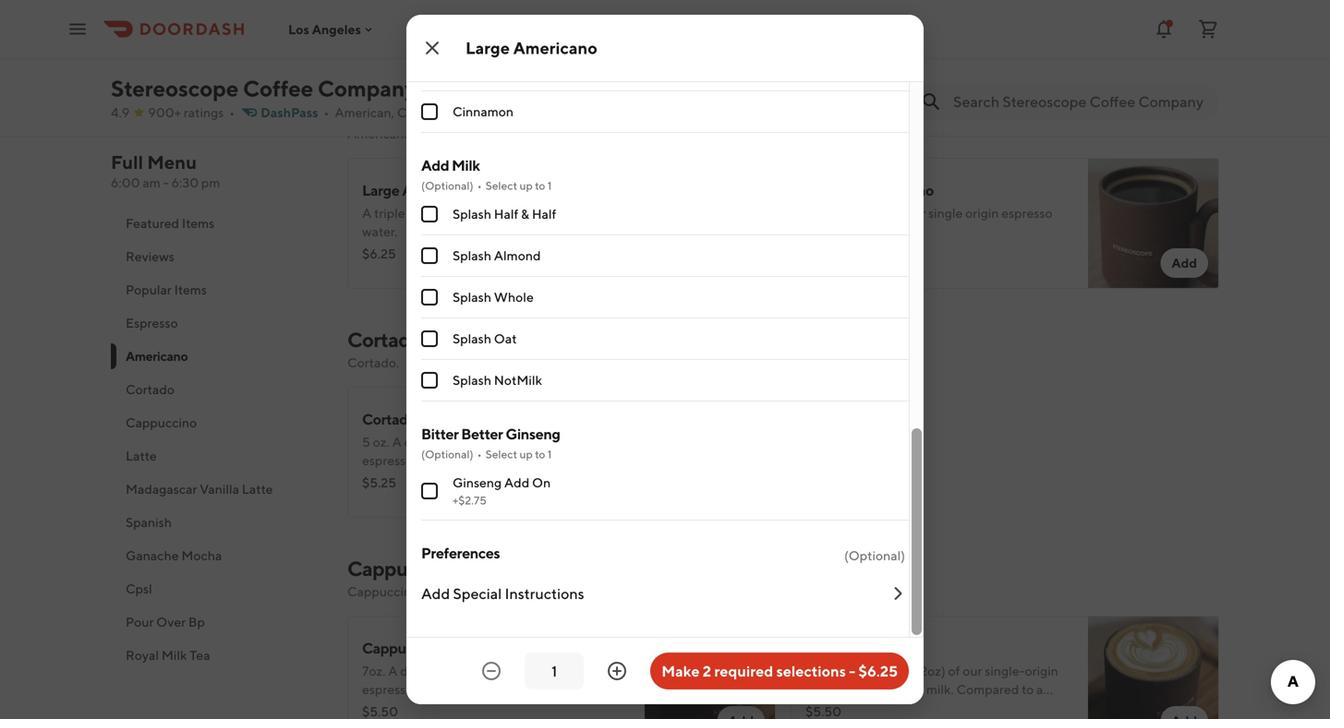 Task type: describe. For each thing, give the bounding box(es) containing it.
add button for "medium-dark colombia espresso" image
[[1161, 19, 1208, 49]]

ginseng inside bitter better ginseng (optional) • select up to 1
[[506, 425, 560, 443]]

large americano dialog
[[406, 0, 924, 705]]

milk inside flat white 7oz. a double shot (2oz) of our single-origin espresso with 5oz of milk. compared to a cappuccino, a flat white will have less foam. alternative milk options are available.
[[874, 719, 898, 720]]

ganache mocha button
[[111, 539, 325, 573]]

splash whole
[[453, 290, 534, 305]]

of up "steamed"
[[512, 435, 524, 450]]

$6.25 inside button
[[858, 663, 898, 680]]

+$2.75
[[453, 494, 487, 507]]

Splash Whole checkbox
[[421, 289, 438, 306]]

large americano image
[[645, 158, 776, 289]]

dashpass •
[[261, 105, 329, 120]]

0 vertical spatial latte
[[126, 448, 157, 464]]

oat
[[494, 331, 517, 346]]

cortado 5 oz. a double shot (2oz.) of our single-origin espresso with 3oz of steamed milk. alternative milk options are available.
[[362, 411, 622, 487]]

will
[[946, 701, 966, 716]]

single- for cortado
[[548, 435, 588, 450]]

angeles
[[312, 21, 361, 37]]

are inside flat white 7oz. a double shot (2oz) of our single-origin espresso with 5oz of milk. compared to a cappuccino, a flat white will have less foam. alternative milk options are available.
[[947, 719, 966, 720]]

make 2 required selections - $6.25 button
[[651, 653, 909, 690]]

shot for large
[[408, 206, 433, 221]]

stereoscope
[[111, 75, 239, 102]]

full
[[111, 151, 143, 173]]

royal milk tea
[[126, 648, 210, 663]]

foam.
[[1024, 701, 1057, 716]]

flat
[[805, 640, 831, 657]]

options inside cappuccino 7oz. a double shot (2oz) of our single-origin espresso with 5oz of milk. alternative milk options are available.
[[362, 701, 406, 716]]

of right decrease quantity by 1 'icon'
[[505, 664, 517, 679]]

are inside cappuccino 7oz. a double shot (2oz) of our single-origin espresso with 5oz of milk. alternative milk options are available.
[[409, 701, 427, 716]]

shot for medium
[[863, 206, 889, 221]]

madagascar vanilla latte
[[126, 482, 273, 497]]

ganache for ganache
[[453, 46, 506, 61]]

splash oat
[[453, 331, 517, 346]]

flat white image
[[1088, 616, 1219, 720]]

group inside large americano dialog
[[421, 0, 909, 133]]

shop
[[440, 105, 471, 120]]

to inside add milk (optional) • select up to 1
[[535, 179, 545, 192]]

pm
[[201, 175, 220, 190]]

splash for splash half & half
[[453, 206, 491, 222]]

1 horizontal spatial latte
[[242, 482, 273, 497]]

7oz. inside flat white 7oz. a double shot (2oz) of our single-origin espresso with 5oz of milk. compared to a cappuccino, a flat white will have less foam. alternative milk options are available.
[[805, 664, 829, 679]]

• inside add milk (optional) • select up to 1
[[477, 179, 482, 192]]

tea
[[190, 648, 210, 663]]

a for large
[[362, 206, 372, 221]]

$5.25
[[362, 475, 396, 490]]

cappuccino cappuccino.
[[347, 557, 456, 599]]

americano for medium americano a double shot of our single origin espresso over water.
[[863, 182, 934, 199]]

add inside add milk (optional) • select up to 1
[[421, 157, 449, 174]]

2 vertical spatial (optional)
[[844, 548, 905, 563]]

featured items button
[[111, 207, 325, 240]]

milk. inside cappuccino 7oz. a double shot (2oz) of our single-origin espresso with 5oz of milk. alternative milk options are available.
[[483, 682, 511, 697]]

up inside bitter better ginseng (optional) • select up to 1
[[520, 448, 533, 461]]

whole
[[494, 290, 534, 305]]

single origin espresso image
[[645, 0, 776, 60]]

5
[[362, 435, 370, 450]]

add inside button
[[421, 585, 450, 603]]

6:30
[[171, 175, 199, 190]]

steamed
[[482, 453, 533, 468]]

large americano a triple shot of our single origin espresso over water. $6.25
[[362, 182, 625, 261]]

1 half from the left
[[494, 206, 518, 222]]

los angeles button
[[288, 21, 376, 37]]

espresso inside medium americano a double shot of our single origin espresso over water.
[[1002, 206, 1053, 221]]

Splash Oat checkbox
[[421, 331, 438, 347]]

bitter better ginseng (optional) • select up to 1
[[421, 425, 560, 461]]

spanish
[[126, 515, 172, 530]]

ganache mocha
[[126, 548, 222, 563]]

white
[[834, 640, 875, 657]]

alternative inside cortado 5 oz. a double shot (2oz.) of our single-origin espresso with 3oz of steamed milk. alternative milk options are available.
[[362, 472, 428, 487]]

cappuccino.
[[347, 584, 422, 599]]

stereoscope coffee company
[[111, 75, 416, 102]]

single- inside cappuccino 7oz. a double shot (2oz) of our single-origin espresso with 5oz of milk. alternative milk options are available.
[[542, 664, 582, 679]]

americano up americano.
[[347, 99, 445, 123]]

• right ratings
[[229, 105, 235, 120]]

selections
[[776, 663, 846, 680]]

los
[[288, 21, 309, 37]]

our inside large americano a triple shot of our single origin espresso over water. $6.25
[[450, 206, 470, 221]]

Current quantity is 1 number field
[[536, 661, 573, 682]]

americano americano.
[[347, 99, 445, 141]]

coffee for american,
[[397, 105, 438, 120]]

$6.25 inside large americano a triple shot of our single origin espresso over water. $6.25
[[362, 246, 396, 261]]

0 horizontal spatial a
[[879, 701, 886, 716]]

milk for royal
[[162, 648, 187, 663]]

- for 2
[[849, 663, 855, 680]]

our inside medium americano a double shot of our single origin espresso over water.
[[906, 206, 926, 221]]

large americano
[[466, 38, 597, 58]]

splash for splash whole
[[453, 290, 491, 305]]

cpsl
[[126, 581, 152, 597]]

americano.
[[347, 126, 414, 141]]

american, coffee shop • 1.6 mi
[[335, 105, 524, 120]]

milk. inside flat white 7oz. a double shot (2oz) of our single-origin espresso with 5oz of milk. compared to a cappuccino, a flat white will have less foam. alternative milk options are available.
[[926, 682, 954, 697]]

single- for flat white
[[985, 664, 1025, 679]]

of left decrease quantity by 1 'icon'
[[468, 682, 480, 697]]

ginseng add on +$2.75
[[453, 475, 551, 507]]

bitter better ginseng group
[[421, 424, 909, 521]]

a inside flat white 7oz. a double shot (2oz) of our single-origin espresso with 5oz of milk. compared to a cappuccino, a flat white will have less foam. alternative milk options are available.
[[832, 664, 841, 679]]

medium
[[805, 182, 860, 199]]

popular items button
[[111, 273, 325, 307]]

reviews button
[[111, 240, 325, 273]]

decrease quantity by 1 image
[[481, 660, 503, 683]]

required
[[714, 663, 773, 680]]

+$0.50
[[453, 6, 490, 19]]

cortado button
[[111, 373, 325, 406]]

featured
[[126, 216, 179, 231]]

full menu 6:00 am - 6:30 pm
[[111, 151, 220, 190]]

company
[[318, 75, 416, 102]]

add inside ginseng add on +$2.75
[[504, 475, 530, 490]]

featured items
[[126, 216, 215, 231]]

have
[[968, 701, 997, 716]]

americano down espresso
[[126, 349, 188, 364]]

0 items, open order cart image
[[1197, 18, 1219, 40]]

900+ ratings •
[[148, 105, 235, 120]]

double for cortado
[[404, 435, 446, 450]]

double inside cappuccino 7oz. a double shot (2oz) of our single-origin espresso with 5oz of milk. alternative milk options are available.
[[400, 664, 442, 679]]

1 horizontal spatial a
[[1036, 682, 1043, 697]]

with for cortado
[[416, 453, 441, 468]]

&
[[521, 206, 529, 222]]

cortado for cortado cortado.
[[347, 328, 422, 352]]

available. inside cappuccino 7oz. a double shot (2oz) of our single-origin espresso with 5oz of milk. alternative milk options are available.
[[430, 701, 485, 716]]

splash notmilk
[[453, 373, 542, 388]]

4.9
[[111, 105, 130, 120]]

cappuccino 7oz. a double shot (2oz) of our single-origin espresso with 5oz of milk. alternative milk options are available.
[[362, 640, 615, 716]]

instructions
[[505, 585, 584, 603]]

• right the 'dashpass' in the left of the page
[[324, 105, 329, 120]]

less
[[999, 701, 1021, 716]]

Item Search search field
[[953, 91, 1205, 112]]

a for medium
[[805, 206, 815, 221]]

$4.75
[[362, 17, 396, 32]]

large for large americano a triple shot of our single origin espresso over water. $6.25
[[362, 182, 399, 199]]

mocha
[[181, 548, 222, 563]]

of inside medium americano a double shot of our single origin espresso over water.
[[892, 206, 904, 221]]

medium-dark colombia espresso image
[[1088, 0, 1219, 60]]

• inside bitter better ginseng (optional) • select up to 1
[[477, 448, 482, 461]]

menu
[[147, 151, 197, 173]]

madagascar vanilla latte button
[[111, 473, 325, 506]]

espresso
[[126, 315, 178, 331]]

espresso inside cappuccino 7oz. a double shot (2oz) of our single-origin espresso with 5oz of milk. alternative milk options are available.
[[362, 682, 413, 697]]

origin inside cappuccino 7oz. a double shot (2oz) of our single-origin espresso with 5oz of milk. alternative milk options are available.
[[582, 664, 615, 679]]

1 inside bitter better ginseng (optional) • select up to 1
[[548, 448, 552, 461]]

large for large americano
[[466, 38, 510, 58]]

alternative inside cappuccino 7oz. a double shot (2oz) of our single-origin espresso with 5oz of milk. alternative milk options are available.
[[513, 682, 579, 697]]

- for menu
[[163, 175, 169, 190]]

alternative inside flat white 7oz. a double shot (2oz) of our single-origin espresso with 5oz of milk. compared to a cappuccino, a flat white will have less foam. alternative milk options are available.
[[805, 719, 871, 720]]

cortado cortado.
[[347, 328, 422, 370]]

available. inside flat white 7oz. a double shot (2oz) of our single-origin espresso with 5oz of milk. compared to a cappuccino, a flat white will have less foam. alternative milk options are available.
[[968, 719, 1024, 720]]

make 2 required selections - $6.25
[[662, 663, 898, 680]]

to inside flat white 7oz. a double shot (2oz) of our single-origin espresso with 5oz of milk. compared to a cappuccino, a flat white will have less foam. alternative milk options are available.
[[1022, 682, 1034, 697]]

Splash Half & Half checkbox
[[421, 206, 438, 223]]

to inside bitter better ginseng (optional) • select up to 1
[[535, 448, 545, 461]]

options inside flat white 7oz. a double shot (2oz) of our single-origin espresso with 5oz of milk. compared to a cappuccino, a flat white will have less foam. alternative milk options are available.
[[901, 719, 945, 720]]

over
[[156, 615, 186, 630]]

(optional) inside bitter better ginseng (optional) • select up to 1
[[421, 448, 473, 461]]

add milk group
[[421, 155, 909, 402]]

900+
[[148, 105, 181, 120]]

milk inside cappuccino 7oz. a double shot (2oz) of our single-origin espresso with 5oz of milk. alternative milk options are available.
[[581, 682, 606, 697]]

notification bell image
[[1153, 18, 1175, 40]]

our inside cortado 5 oz. a double shot (2oz.) of our single-origin espresso with 3oz of steamed milk. alternative milk options are available.
[[526, 435, 546, 450]]

add special instructions
[[421, 585, 584, 603]]

pour over bp
[[126, 615, 205, 630]]

with inside cappuccino 7oz. a double shot (2oz) of our single-origin espresso with 5oz of milk. alternative milk options are available.
[[416, 682, 441, 697]]

2
[[703, 663, 711, 680]]

flat white 7oz. a double shot (2oz) of our single-origin espresso with 5oz of milk. compared to a cappuccino, a flat white will have less foam. alternative milk options are available.
[[805, 640, 1058, 720]]

items for popular items
[[174, 282, 207, 297]]

cortado for cortado
[[126, 382, 175, 397]]

almond
[[494, 248, 541, 263]]

white
[[911, 701, 943, 716]]

splash for splash almond
[[453, 248, 491, 263]]



Task type: vqa. For each thing, say whether or not it's contained in the screenshot.
milk
yes



Task type: locate. For each thing, give the bounding box(es) containing it.
cappuccino for cappuccino cappuccino.
[[347, 557, 456, 581]]

2 (2oz) from the left
[[916, 664, 946, 679]]

5oz inside cappuccino 7oz. a double shot (2oz) of our single-origin espresso with 5oz of milk. alternative milk options are available.
[[444, 682, 466, 697]]

1 horizontal spatial $6.25
[[858, 663, 898, 680]]

1 (2oz) from the left
[[472, 664, 502, 679]]

2 vertical spatial options
[[901, 719, 945, 720]]

royal milk tea button
[[111, 639, 325, 672]]

1 horizontal spatial 7oz.
[[805, 664, 829, 679]]

1.6
[[491, 105, 507, 120]]

1 vertical spatial items
[[174, 282, 207, 297]]

milk. inside cortado 5 oz. a double shot (2oz.) of our single-origin espresso with 3oz of steamed milk. alternative milk options are available.
[[535, 453, 563, 468]]

1 single from the left
[[473, 206, 507, 221]]

up up on
[[520, 448, 533, 461]]

1 vertical spatial available.
[[430, 701, 485, 716]]

single inside large americano a triple shot of our single origin espresso over water. $6.25
[[473, 206, 507, 221]]

1 horizontal spatial ginseng
[[506, 425, 560, 443]]

Splash NotMilk checkbox
[[421, 372, 438, 389]]

cpsl button
[[111, 573, 325, 606]]

with for flat white
[[859, 682, 885, 697]]

splash for splash notmilk
[[453, 373, 491, 388]]

compared
[[956, 682, 1019, 697]]

7oz. down flat
[[805, 664, 829, 679]]

0 vertical spatial (optional)
[[421, 179, 473, 192]]

ganache for ganache mocha
[[126, 548, 179, 563]]

1 up splash half & half
[[548, 179, 552, 192]]

2 vertical spatial are
[[947, 719, 966, 720]]

espresso
[[546, 206, 597, 221], [1002, 206, 1053, 221], [362, 453, 413, 468], [362, 682, 413, 697], [805, 682, 857, 697]]

(optional) inside add milk (optional) • select up to 1
[[421, 179, 473, 192]]

- right am
[[163, 175, 169, 190]]

$6.25
[[362, 246, 396, 261], [858, 663, 898, 680]]

a left the triple
[[362, 206, 372, 221]]

bitter
[[421, 425, 459, 443]]

origin inside cortado 5 oz. a double shot (2oz.) of our single-origin espresso with 3oz of steamed milk. alternative milk options are available.
[[588, 435, 622, 450]]

0 horizontal spatial 7oz.
[[362, 664, 386, 679]]

close large americano image
[[421, 37, 443, 59]]

double up 3oz
[[404, 435, 446, 450]]

a for cappuccino
[[388, 664, 398, 679]]

1 add button from the top
[[1161, 19, 1208, 49]]

add button
[[1161, 19, 1208, 49], [1161, 248, 1208, 278]]

0 vertical spatial a
[[1036, 682, 1043, 697]]

shot right double at the right of page
[[863, 206, 889, 221]]

are inside cortado 5 oz. a double shot (2oz.) of our single-origin espresso with 3oz of steamed milk. alternative milk options are available.
[[504, 472, 523, 487]]

1 horizontal spatial milk
[[581, 682, 606, 697]]

1 vertical spatial ginseng
[[453, 475, 502, 490]]

splash left whole
[[453, 290, 491, 305]]

0 horizontal spatial half
[[494, 206, 518, 222]]

(2oz)
[[472, 664, 502, 679], [916, 664, 946, 679]]

0 vertical spatial large
[[466, 38, 510, 58]]

of right double at the right of page
[[892, 206, 904, 221]]

over for large americano
[[600, 206, 625, 221]]

cappuccino inside cappuccino 7oz. a double shot (2oz) of our single-origin espresso with 5oz of milk. alternative milk options are available.
[[362, 640, 441, 657]]

to up on
[[535, 448, 545, 461]]

of
[[436, 206, 448, 221], [892, 206, 904, 221], [512, 435, 524, 450], [468, 453, 480, 468], [505, 664, 517, 679], [948, 664, 960, 679], [468, 682, 480, 697], [912, 682, 924, 697]]

single- left the 'increase quantity by 1' image
[[542, 664, 582, 679]]

over right &
[[600, 206, 625, 221]]

1 vertical spatial large
[[362, 182, 399, 199]]

1 select from the top
[[486, 179, 517, 192]]

options
[[457, 472, 501, 487], [362, 701, 406, 716], [901, 719, 945, 720]]

over inside medium americano a double shot of our single origin espresso over water.
[[805, 224, 831, 239]]

latte right vanilla
[[242, 482, 273, 497]]

•
[[229, 105, 235, 120], [324, 105, 329, 120], [478, 105, 484, 120], [477, 179, 482, 192], [477, 448, 482, 461]]

splash almond
[[453, 248, 541, 263]]

cappuccino down cortado button
[[126, 415, 197, 430]]

1 vertical spatial latte
[[242, 482, 273, 497]]

0 vertical spatial alternative
[[362, 472, 428, 487]]

milk inside button
[[162, 648, 187, 663]]

spanish button
[[111, 506, 325, 539]]

medium americano a double shot of our single origin espresso over water.
[[805, 182, 1053, 239]]

1 horizontal spatial options
[[457, 472, 501, 487]]

coffee up the 'dashpass' in the left of the page
[[243, 75, 313, 102]]

cortado up the cortado.
[[347, 328, 422, 352]]

2 vertical spatial to
[[1022, 682, 1034, 697]]

1 vertical spatial milk
[[581, 682, 606, 697]]

2 horizontal spatial alternative
[[805, 719, 871, 720]]

americano up the "splash half & half" checkbox
[[402, 182, 473, 199]]

ganache inside button
[[126, 548, 179, 563]]

single- up the compared
[[985, 664, 1025, 679]]

cappuccino for cappuccino 7oz. a double shot (2oz) of our single-origin espresso with 5oz of milk. alternative milk options are available.
[[362, 640, 441, 657]]

1 vertical spatial coffee
[[397, 105, 438, 120]]

ratings
[[184, 105, 224, 120]]

americano inside medium americano a double shot of our single origin espresso over water.
[[863, 182, 934, 199]]

cortado for cortado 5 oz. a double shot (2oz.) of our single-origin espresso with 3oz of steamed milk. alternative milk options are available.
[[362, 411, 416, 428]]

our up the compared
[[963, 664, 982, 679]]

preferences
[[421, 545, 500, 562]]

0 vertical spatial cappuccino
[[126, 415, 197, 430]]

a
[[362, 206, 372, 221], [805, 206, 815, 221], [392, 435, 402, 450], [388, 664, 398, 679], [832, 664, 841, 679]]

single- inside cortado 5 oz. a double shot (2oz.) of our single-origin espresso with 3oz of steamed milk. alternative milk options are available.
[[548, 435, 588, 450]]

cappuccino button
[[111, 406, 325, 440]]

of up white
[[912, 682, 924, 697]]

1
[[548, 179, 552, 192], [548, 448, 552, 461]]

milk inside cortado 5 oz. a double shot (2oz.) of our single-origin espresso with 3oz of steamed milk. alternative milk options are available.
[[430, 472, 455, 487]]

0 horizontal spatial large
[[362, 182, 399, 199]]

1 horizontal spatial alternative
[[513, 682, 579, 697]]

Splash Almond checkbox
[[421, 248, 438, 264]]

1 inside add milk (optional) • select up to 1
[[548, 179, 552, 192]]

are
[[504, 472, 523, 487], [409, 701, 427, 716], [947, 719, 966, 720]]

milk for add
[[452, 157, 480, 174]]

1 vertical spatial a
[[879, 701, 886, 716]]

2 vertical spatial alternative
[[805, 719, 871, 720]]

available. down decrease quantity by 1 'icon'
[[430, 701, 485, 716]]

cappuccino
[[126, 415, 197, 430], [347, 557, 456, 581], [362, 640, 441, 657]]

0 horizontal spatial ginseng
[[453, 475, 502, 490]]

origin inside large americano a triple shot of our single origin espresso over water. $6.25
[[510, 206, 543, 221]]

water. inside medium americano a double shot of our single origin espresso over water.
[[834, 224, 869, 239]]

shot left decrease quantity by 1 'icon'
[[444, 664, 470, 679]]

splash right splash notmilk option
[[453, 373, 491, 388]]

1 vertical spatial add button
[[1161, 248, 1208, 278]]

select up splash half & half
[[486, 179, 517, 192]]

shot inside medium americano a double shot of our single origin espresso over water.
[[863, 206, 889, 221]]

cappuccino image
[[645, 616, 776, 720]]

a right oz.
[[392, 435, 402, 450]]

a inside cappuccino 7oz. a double shot (2oz) of our single-origin espresso with 5oz of milk. alternative milk options are available.
[[388, 664, 398, 679]]

cortado inside cortado 5 oz. a double shot (2oz.) of our single-origin espresso with 3oz of steamed milk. alternative milk options are available.
[[362, 411, 416, 428]]

cortado up oz.
[[362, 411, 416, 428]]

americano inside dialog
[[513, 38, 597, 58]]

a inside large americano a triple shot of our single origin espresso over water. $6.25
[[362, 206, 372, 221]]

splash right splash almond "option"
[[453, 248, 491, 263]]

(2oz.)
[[476, 435, 509, 450]]

none checkbox inside bitter better ginseng group
[[421, 483, 438, 500]]

1 vertical spatial options
[[362, 701, 406, 716]]

1 water. from the left
[[362, 224, 397, 239]]

2 1 from the top
[[548, 448, 552, 461]]

group
[[421, 0, 909, 133]]

1 vertical spatial 1
[[548, 448, 552, 461]]

special
[[453, 585, 502, 603]]

1 horizontal spatial large
[[466, 38, 510, 58]]

add button for medium americano image
[[1161, 248, 1208, 278]]

2 vertical spatial cappuccino
[[362, 640, 441, 657]]

on
[[532, 475, 551, 490]]

cortado.
[[347, 355, 399, 370]]

0 horizontal spatial milk
[[430, 472, 455, 487]]

1 horizontal spatial 5oz
[[887, 682, 909, 697]]

1 7oz. from the left
[[362, 664, 386, 679]]

cortado inside button
[[126, 382, 175, 397]]

2 7oz. from the left
[[805, 664, 829, 679]]

5 splash from the top
[[453, 373, 491, 388]]

2 select from the top
[[486, 448, 517, 461]]

0 vertical spatial cortado
[[347, 328, 422, 352]]

1 splash from the top
[[453, 206, 491, 222]]

0 vertical spatial to
[[535, 179, 545, 192]]

0 vertical spatial milk
[[452, 157, 480, 174]]

a left double at the right of page
[[805, 206, 815, 221]]

(2oz) inside flat white 7oz. a double shot (2oz) of our single-origin espresso with 5oz of milk. compared to a cappuccino, a flat white will have less foam. alternative milk options are available.
[[916, 664, 946, 679]]

to up foam.
[[1022, 682, 1034, 697]]

0 vertical spatial $6.25
[[362, 246, 396, 261]]

increase quantity by 1 image
[[606, 660, 628, 683]]

cappuccino for cappuccino
[[126, 415, 197, 430]]

0 vertical spatial over
[[600, 206, 625, 221]]

select down the better
[[486, 448, 517, 461]]

4 splash from the top
[[453, 331, 491, 346]]

ginseng up "steamed"
[[506, 425, 560, 443]]

0 vertical spatial items
[[182, 216, 215, 231]]

1 horizontal spatial -
[[849, 663, 855, 680]]

espresso inside flat white 7oz. a double shot (2oz) of our single-origin espresso with 5oz of milk. compared to a cappuccino, a flat white will have less foam. alternative milk options are available.
[[805, 682, 857, 697]]

2 half from the left
[[532, 206, 556, 222]]

shot inside flat white 7oz. a double shot (2oz) of our single-origin espresso with 5oz of milk. compared to a cappuccino, a flat white will have less foam. alternative milk options are available.
[[888, 664, 913, 679]]

shot inside cappuccino 7oz. a double shot (2oz) of our single-origin espresso with 5oz of milk. alternative milk options are available.
[[444, 664, 470, 679]]

large up the triple
[[362, 182, 399, 199]]

1 horizontal spatial single
[[928, 206, 963, 221]]

single- inside flat white 7oz. a double shot (2oz) of our single-origin espresso with 5oz of milk. compared to a cappuccino, a flat white will have less foam. alternative milk options are available.
[[985, 664, 1025, 679]]

shot for cappuccino
[[444, 664, 470, 679]]

single for large americano
[[473, 206, 507, 221]]

5oz
[[444, 682, 466, 697], [887, 682, 909, 697]]

5oz inside flat white 7oz. a double shot (2oz) of our single-origin espresso with 5oz of milk. compared to a cappuccino, a flat white will have less foam. alternative milk options are available.
[[887, 682, 909, 697]]

available. down "steamed"
[[525, 472, 580, 487]]

0 vertical spatial 1
[[548, 179, 552, 192]]

0 horizontal spatial alternative
[[362, 472, 428, 487]]

6:00
[[111, 175, 140, 190]]

ganache down 'spanish'
[[126, 548, 179, 563]]

pour over bp button
[[111, 606, 325, 639]]

double inside cortado 5 oz. a double shot (2oz.) of our single-origin espresso with 3oz of steamed milk. alternative milk options are available.
[[404, 435, 446, 450]]

pour
[[126, 615, 154, 630]]

up inside add milk (optional) • select up to 1
[[520, 179, 533, 192]]

origin inside medium americano a double shot of our single origin espresso over water.
[[965, 206, 999, 221]]

americano
[[513, 38, 597, 58], [347, 99, 445, 123], [402, 182, 473, 199], [863, 182, 934, 199], [126, 349, 188, 364]]

of up "will"
[[948, 664, 960, 679]]

american,
[[335, 105, 394, 120]]

water.
[[362, 224, 397, 239], [834, 224, 869, 239]]

ganache down +$0.50
[[453, 46, 506, 61]]

2 water. from the left
[[834, 224, 869, 239]]

of inside large americano a triple shot of our single origin espresso over water. $6.25
[[436, 206, 448, 221]]

medium americano image
[[1088, 158, 1219, 289]]

cappuccino down cappuccino.
[[362, 640, 441, 657]]

milk down flat
[[874, 719, 898, 720]]

a down the white
[[832, 664, 841, 679]]

shot inside large americano a triple shot of our single origin espresso over water. $6.25
[[408, 206, 433, 221]]

ginseng up the +$2.75
[[453, 475, 502, 490]]

with
[[416, 453, 441, 468], [416, 682, 441, 697], [859, 682, 885, 697]]

espresso button
[[111, 307, 325, 340]]

1 vertical spatial cappuccino
[[347, 557, 456, 581]]

a left flat
[[879, 701, 886, 716]]

1 horizontal spatial half
[[532, 206, 556, 222]]

make
[[662, 663, 700, 680]]

0 vertical spatial add button
[[1161, 19, 1208, 49]]

1 up from the top
[[520, 179, 533, 192]]

• up splash half & half
[[477, 179, 482, 192]]

to up splash half & half
[[535, 179, 545, 192]]

open menu image
[[67, 18, 89, 40]]

0 horizontal spatial latte
[[126, 448, 157, 464]]

water. inside large americano a triple shot of our single origin espresso over water. $6.25
[[362, 224, 397, 239]]

5oz up flat
[[887, 682, 909, 697]]

americano inside large americano a triple shot of our single origin espresso over water. $6.25
[[402, 182, 473, 199]]

items right popular
[[174, 282, 207, 297]]

our inside cappuccino 7oz. a double shot (2oz) of our single-origin espresso with 5oz of milk. alternative milk options are available.
[[519, 664, 539, 679]]

group containing ganache
[[421, 0, 909, 133]]

0 horizontal spatial options
[[362, 701, 406, 716]]

2 5oz from the left
[[887, 682, 909, 697]]

ginseng inside ginseng add on +$2.75
[[453, 475, 502, 490]]

0 horizontal spatial milk
[[162, 648, 187, 663]]

add special instructions button
[[421, 569, 909, 619]]

los angeles
[[288, 21, 361, 37]]

1 horizontal spatial (2oz)
[[916, 664, 946, 679]]

cortado image
[[645, 387, 776, 518]]

double down the white
[[844, 664, 885, 679]]

0 horizontal spatial available.
[[430, 701, 485, 716]]

of right 3oz
[[468, 453, 480, 468]]

0 horizontal spatial ganache
[[126, 548, 179, 563]]

over
[[600, 206, 625, 221], [805, 224, 831, 239]]

shot inside cortado 5 oz. a double shot (2oz.) of our single-origin espresso with 3oz of steamed milk. alternative milk options are available.
[[448, 435, 474, 450]]

0 vertical spatial options
[[457, 472, 501, 487]]

milk left tea
[[162, 648, 187, 663]]

None checkbox
[[421, 483, 438, 500]]

1 5oz from the left
[[444, 682, 466, 697]]

half right &
[[532, 206, 556, 222]]

0 horizontal spatial are
[[409, 701, 427, 716]]

popular
[[126, 282, 172, 297]]

shot up flat
[[888, 664, 913, 679]]

1 vertical spatial select
[[486, 448, 517, 461]]

milk left the 'increase quantity by 1' image
[[581, 682, 606, 697]]

options inside cortado 5 oz. a double shot (2oz.) of our single-origin espresso with 3oz of steamed milk. alternative milk options are available.
[[457, 472, 501, 487]]

double
[[818, 206, 861, 221]]

0 vertical spatial ganache
[[453, 46, 506, 61]]

5oz left decrease quantity by 1 'icon'
[[444, 682, 466, 697]]

ganache inside group
[[453, 46, 506, 61]]

7oz. down cappuccino.
[[362, 664, 386, 679]]

- inside button
[[849, 663, 855, 680]]

espresso inside cortado 5 oz. a double shot (2oz.) of our single-origin espresso with 3oz of steamed milk. alternative milk options are available.
[[362, 453, 413, 468]]

dashpass
[[261, 105, 318, 120]]

double inside flat white 7oz. a double shot (2oz) of our single-origin espresso with 5oz of milk. compared to a cappuccino, a flat white will have less foam. alternative milk options are available.
[[844, 664, 885, 679]]

- down the white
[[849, 663, 855, 680]]

with left 3oz
[[416, 453, 441, 468]]

1 horizontal spatial milk.
[[535, 453, 563, 468]]

$6.25 down the triple
[[362, 246, 396, 261]]

1 horizontal spatial are
[[504, 472, 523, 487]]

(optional)
[[421, 179, 473, 192], [421, 448, 473, 461], [844, 548, 905, 563]]

(2oz) inside cappuccino 7oz. a double shot (2oz) of our single-origin espresso with 5oz of milk. alternative milk options are available.
[[472, 664, 502, 679]]

coffee left shop
[[397, 105, 438, 120]]

2 vertical spatial available.
[[968, 719, 1024, 720]]

1 vertical spatial ganache
[[126, 548, 179, 563]]

milk inside add milk (optional) • select up to 1
[[452, 157, 480, 174]]

reviews
[[126, 249, 174, 264]]

7oz.
[[362, 664, 386, 679], [805, 664, 829, 679]]

americano for large americano
[[513, 38, 597, 58]]

water. for medium
[[834, 224, 869, 239]]

latte button
[[111, 440, 325, 473]]

our right double at the right of page
[[906, 206, 926, 221]]

latte up madagascar on the left of page
[[126, 448, 157, 464]]

our inside flat white 7oz. a double shot (2oz) of our single-origin espresso with 5oz of milk. compared to a cappuccino, a flat white will have less foam. alternative milk options are available.
[[963, 664, 982, 679]]

items for featured items
[[182, 216, 215, 231]]

1 horizontal spatial milk
[[452, 157, 480, 174]]

single for medium americano
[[928, 206, 963, 221]]

None checkbox
[[421, 54, 438, 70]]

• left 1.6
[[478, 105, 484, 120]]

water. down double at the right of page
[[834, 224, 869, 239]]

0 vertical spatial coffee
[[243, 75, 313, 102]]

available. down have
[[968, 719, 1024, 720]]

0 vertical spatial select
[[486, 179, 517, 192]]

americano for large americano a triple shot of our single origin espresso over water. $6.25
[[402, 182, 473, 199]]

2 vertical spatial cortado
[[362, 411, 416, 428]]

1 vertical spatial alternative
[[513, 682, 579, 697]]

shot
[[408, 206, 433, 221], [863, 206, 889, 221], [448, 435, 474, 450], [444, 664, 470, 679], [888, 664, 913, 679]]

a down cappuccino.
[[388, 664, 398, 679]]

3oz
[[444, 453, 465, 468]]

1 horizontal spatial ganache
[[453, 46, 506, 61]]

cinnamon
[[453, 104, 514, 119]]

2 horizontal spatial are
[[947, 719, 966, 720]]

7oz. inside cappuccino 7oz. a double shot (2oz) of our single-origin espresso with 5oz of milk. alternative milk options are available.
[[362, 664, 386, 679]]

am
[[143, 175, 161, 190]]

single- up on
[[548, 435, 588, 450]]

better
[[461, 425, 503, 443]]

1 horizontal spatial over
[[805, 224, 831, 239]]

0 vertical spatial are
[[504, 472, 523, 487]]

alternative down current quantity is 1 number field
[[513, 682, 579, 697]]

items up reviews button
[[182, 216, 215, 231]]

ganache
[[453, 46, 506, 61], [126, 548, 179, 563]]

over inside large americano a triple shot of our single origin espresso over water. $6.25
[[600, 206, 625, 221]]

over for medium americano
[[805, 224, 831, 239]]

• down the better
[[477, 448, 482, 461]]

2 splash from the top
[[453, 248, 491, 263]]

espresso inside large americano a triple shot of our single origin espresso over water. $6.25
[[546, 206, 597, 221]]

select
[[486, 179, 517, 192], [486, 448, 517, 461]]

up
[[520, 179, 533, 192], [520, 448, 533, 461]]

available. inside cortado 5 oz. a double shot (2oz.) of our single-origin espresso with 3oz of steamed milk. alternative milk options are available.
[[525, 472, 580, 487]]

milk down shop
[[452, 157, 480, 174]]

add milk (optional) • select up to 1
[[421, 157, 552, 192]]

0 horizontal spatial (2oz)
[[472, 664, 502, 679]]

select inside bitter better ginseng (optional) • select up to 1
[[486, 448, 517, 461]]

select inside add milk (optional) • select up to 1
[[486, 179, 517, 192]]

1 1 from the top
[[548, 179, 552, 192]]

$6.25 down the white
[[858, 663, 898, 680]]

0 vertical spatial ginseng
[[506, 425, 560, 443]]

1 vertical spatial over
[[805, 224, 831, 239]]

0 vertical spatial milk
[[430, 472, 455, 487]]

0 vertical spatial available.
[[525, 472, 580, 487]]

2 horizontal spatial options
[[901, 719, 945, 720]]

our right decrease quantity by 1 'icon'
[[519, 664, 539, 679]]

1 horizontal spatial available.
[[525, 472, 580, 487]]

up up &
[[520, 179, 533, 192]]

popular items
[[126, 282, 207, 297]]

1 vertical spatial milk
[[162, 648, 187, 663]]

with inside cortado 5 oz. a double shot (2oz.) of our single-origin espresso with 3oz of steamed milk. alternative milk options are available.
[[416, 453, 441, 468]]

0 vertical spatial up
[[520, 179, 533, 192]]

0 horizontal spatial single
[[473, 206, 507, 221]]

of up splash almond "option"
[[436, 206, 448, 221]]

(2oz) up white
[[916, 664, 946, 679]]

origin
[[510, 206, 543, 221], [965, 206, 999, 221], [588, 435, 622, 450], [582, 664, 615, 679], [1025, 664, 1058, 679]]

2 horizontal spatial available.
[[968, 719, 1024, 720]]

0 horizontal spatial 5oz
[[444, 682, 466, 697]]

latte
[[126, 448, 157, 464], [242, 482, 273, 497]]

origin inside flat white 7oz. a double shot (2oz) of our single-origin espresso with 5oz of milk. compared to a cappuccino, a flat white will have less foam. alternative milk options are available.
[[1025, 664, 1058, 679]]

vanilla
[[200, 482, 239, 497]]

single inside medium americano a double shot of our single origin espresso over water.
[[928, 206, 963, 221]]

none checkbox inside group
[[421, 54, 438, 70]]

shot up 3oz
[[448, 435, 474, 450]]

3 splash from the top
[[453, 290, 491, 305]]

cortado
[[347, 328, 422, 352], [126, 382, 175, 397], [362, 411, 416, 428]]

cappuccino,
[[805, 701, 877, 716]]

splash down add milk (optional) • select up to 1
[[453, 206, 491, 222]]

alternative down cappuccino,
[[805, 719, 871, 720]]

half left &
[[494, 206, 518, 222]]

cortado down espresso
[[126, 382, 175, 397]]

milk down 3oz
[[430, 472, 455, 487]]

2 up from the top
[[520, 448, 533, 461]]

alternative down oz.
[[362, 472, 428, 487]]

large inside dialog
[[466, 38, 510, 58]]

2 vertical spatial milk
[[874, 719, 898, 720]]

large down +$0.50
[[466, 38, 510, 58]]

0 horizontal spatial water.
[[362, 224, 397, 239]]

double left decrease quantity by 1 'icon'
[[400, 664, 442, 679]]

with inside flat white 7oz. a double shot (2oz) of our single-origin espresso with 5oz of milk. compared to a cappuccino, a flat white will have less foam. alternative milk options are available.
[[859, 682, 885, 697]]

0 horizontal spatial coffee
[[243, 75, 313, 102]]

1 vertical spatial -
[[849, 663, 855, 680]]

2 add button from the top
[[1161, 248, 1208, 278]]

cappuccino inside cappuccino button
[[126, 415, 197, 430]]

2 single from the left
[[928, 206, 963, 221]]

cappuccino up cappuccino.
[[347, 557, 456, 581]]

with left decrease quantity by 1 'icon'
[[416, 682, 441, 697]]

americano right medium
[[863, 182, 934, 199]]

milk
[[430, 472, 455, 487], [581, 682, 606, 697], [874, 719, 898, 720]]

1 vertical spatial cortado
[[126, 382, 175, 397]]

large
[[466, 38, 510, 58], [362, 182, 399, 199]]

0 horizontal spatial -
[[163, 175, 169, 190]]

a inside medium americano a double shot of our single origin espresso over water.
[[805, 206, 815, 221]]

0 horizontal spatial milk.
[[483, 682, 511, 697]]

our right the "splash half & half" checkbox
[[450, 206, 470, 221]]

water. down the triple
[[362, 224, 397, 239]]

items
[[182, 216, 215, 231], [174, 282, 207, 297]]

a inside cortado 5 oz. a double shot (2oz.) of our single-origin espresso with 3oz of steamed milk. alternative milk options are available.
[[392, 435, 402, 450]]

coffee for stereoscope
[[243, 75, 313, 102]]

notmilk
[[494, 373, 542, 388]]

shot right the triple
[[408, 206, 433, 221]]

Cinnamon checkbox
[[421, 103, 438, 120]]

- inside full menu 6:00 am - 6:30 pm
[[163, 175, 169, 190]]

water. for large
[[362, 224, 397, 239]]

splash for splash oat
[[453, 331, 491, 346]]

to
[[535, 179, 545, 192], [535, 448, 545, 461], [1022, 682, 1034, 697]]

large inside large americano a triple shot of our single origin espresso over water. $6.25
[[362, 182, 399, 199]]

1 vertical spatial are
[[409, 701, 427, 716]]

milk
[[452, 157, 480, 174], [162, 648, 187, 663]]

0 vertical spatial -
[[163, 175, 169, 190]]

1 up on
[[548, 448, 552, 461]]

(2oz) left current quantity is 1 number field
[[472, 664, 502, 679]]

over down double at the right of page
[[805, 224, 831, 239]]

a up foam.
[[1036, 682, 1043, 697]]

add
[[1172, 26, 1197, 42], [421, 157, 449, 174], [1172, 255, 1197, 271], [504, 475, 530, 490], [421, 585, 450, 603]]

1 horizontal spatial water.
[[834, 224, 869, 239]]

double for flat
[[844, 664, 885, 679]]

1 vertical spatial up
[[520, 448, 533, 461]]

1 vertical spatial $6.25
[[858, 663, 898, 680]]

our up "steamed"
[[526, 435, 546, 450]]

americano up mi
[[513, 38, 597, 58]]



